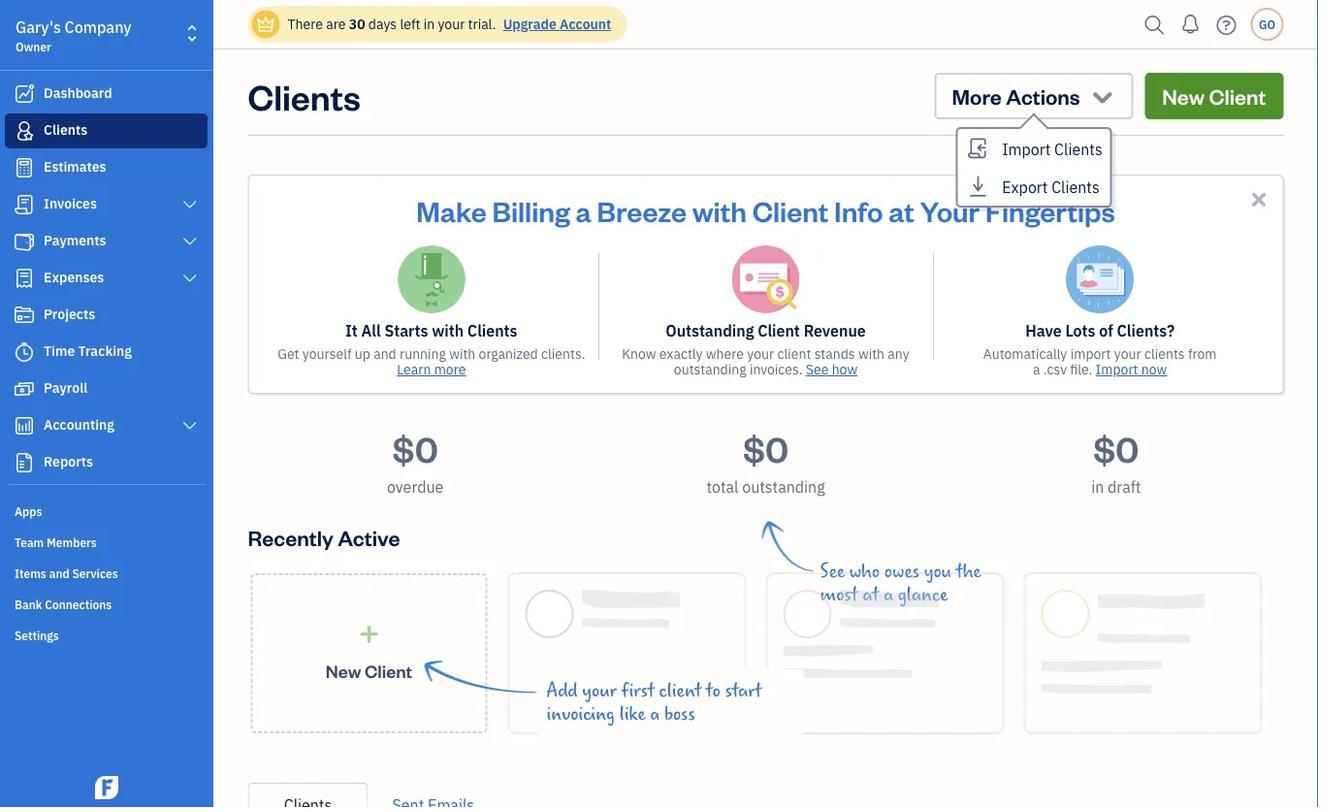 Task type: vqa. For each thing, say whether or not it's contained in the screenshot.
Export
yes



Task type: describe. For each thing, give the bounding box(es) containing it.
have lots of clients? automatically import your clients from a .csv file. import now
[[984, 321, 1217, 378]]

the
[[957, 561, 982, 582]]

there
[[288, 15, 323, 33]]

account
[[560, 15, 612, 33]]

glance
[[898, 584, 948, 606]]

trial.
[[468, 15, 496, 33]]

notifications image
[[1176, 5, 1207, 44]]

outstanding inside $0 total outstanding
[[743, 477, 825, 497]]

and inside main element
[[49, 566, 70, 581]]

and inside it all starts with clients get yourself up and running with organized clients. learn more
[[374, 345, 397, 363]]

client up the know exactly where your client stands with any outstanding invoices. at the top of page
[[758, 321, 800, 341]]

bank connections
[[15, 597, 112, 612]]

team members
[[15, 535, 97, 550]]

owes
[[885, 561, 920, 582]]

who
[[850, 561, 880, 582]]

billing
[[492, 192, 570, 229]]

organized
[[479, 345, 538, 363]]

accounting
[[44, 416, 114, 434]]

automatically
[[984, 345, 1068, 363]]

import clients
[[1003, 139, 1103, 159]]

go to help image
[[1211, 10, 1243, 39]]

days
[[369, 15, 397, 33]]

company
[[65, 17, 132, 37]]

projects
[[44, 305, 95, 323]]

settings link
[[5, 620, 208, 649]]

close image
[[1248, 188, 1271, 211]]

team
[[15, 535, 44, 550]]

chevrondown image
[[1090, 82, 1116, 110]]

most
[[820, 584, 858, 606]]

file.
[[1071, 360, 1093, 378]]

1 horizontal spatial new client link
[[1145, 73, 1284, 119]]

services
[[72, 566, 118, 581]]

running
[[400, 345, 446, 363]]

chevron large down image
[[181, 271, 199, 286]]

project image
[[13, 306, 36, 325]]

actions
[[1006, 82, 1081, 110]]

clients inside main element
[[44, 121, 88, 139]]

export
[[1003, 177, 1048, 197]]

know
[[622, 345, 656, 363]]

your
[[920, 192, 980, 229]]

dashboard
[[44, 84, 112, 102]]

connections
[[45, 597, 112, 612]]

chevron large down image for payments
[[181, 234, 199, 249]]

payroll link
[[5, 372, 208, 407]]

total
[[707, 477, 739, 497]]

import inside 'button'
[[1003, 139, 1051, 159]]

it all starts with clients image
[[398, 246, 466, 313]]

dashboard image
[[13, 84, 36, 104]]

import
[[1071, 345, 1112, 363]]

bank connections link
[[5, 589, 208, 618]]

active
[[338, 524, 400, 551]]

more
[[434, 360, 466, 378]]

$0 total outstanding
[[707, 425, 825, 497]]

invoices link
[[5, 187, 208, 222]]

go button
[[1251, 8, 1284, 41]]

upgrade
[[503, 15, 557, 33]]

any
[[888, 345, 910, 363]]

1 horizontal spatial new
[[1163, 82, 1205, 110]]

freshbooks image
[[91, 776, 122, 800]]

export clients
[[1003, 177, 1100, 197]]

payments
[[44, 231, 106, 249]]

outstanding client revenue
[[666, 321, 866, 341]]

your inside the know exactly where your client stands with any outstanding invoices.
[[747, 345, 774, 363]]

projects link
[[5, 298, 208, 333]]

chart image
[[13, 416, 36, 436]]

yourself
[[303, 345, 352, 363]]

import inside have lots of clients? automatically import your clients from a .csv file. import now
[[1096, 360, 1139, 378]]

clients.
[[541, 345, 586, 363]]

invoices.
[[750, 360, 803, 378]]

recently
[[248, 524, 334, 551]]

invoicing
[[547, 704, 615, 725]]

breeze
[[597, 192, 687, 229]]

recently active
[[248, 524, 400, 551]]

bank
[[15, 597, 42, 612]]

reports link
[[5, 445, 208, 480]]

with up running
[[432, 321, 464, 341]]

lots
[[1066, 321, 1096, 341]]

client inside add your first client to start invoicing like a boss
[[659, 680, 702, 702]]

$0 for $0 in draft
[[1094, 425, 1140, 471]]

it all starts with clients get yourself up and running with organized clients. learn more
[[278, 321, 586, 378]]

0 horizontal spatial in
[[424, 15, 435, 33]]

outstanding
[[666, 321, 754, 341]]

team members link
[[5, 527, 208, 556]]

with right breeze
[[693, 192, 747, 229]]

see for see who owes you the most at a glance
[[820, 561, 845, 582]]

all
[[362, 321, 381, 341]]

chevron large down image for invoices
[[181, 197, 199, 213]]

are
[[326, 15, 346, 33]]

client left info
[[753, 192, 829, 229]]

0 horizontal spatial new client
[[326, 660, 413, 682]]

make billing a breeze with client info at your fingertips
[[416, 192, 1116, 229]]

upgrade account link
[[499, 15, 612, 33]]

clients?
[[1117, 321, 1175, 341]]

client down go to help icon
[[1210, 82, 1267, 110]]

with inside the know exactly where your client stands with any outstanding invoices.
[[859, 345, 885, 363]]

left
[[400, 15, 421, 33]]

reports
[[44, 453, 93, 471]]

items and services link
[[5, 558, 208, 587]]

up
[[355, 345, 371, 363]]

now
[[1142, 360, 1168, 378]]

have lots of clients? image
[[1067, 246, 1135, 313]]

you
[[924, 561, 952, 582]]

time
[[44, 342, 75, 360]]

info
[[835, 192, 883, 229]]

clients inside 'button'
[[1055, 139, 1103, 159]]

your inside have lots of clients? automatically import your clients from a .csv file. import now
[[1115, 345, 1142, 363]]

payroll
[[44, 379, 88, 397]]



Task type: locate. For each thing, give the bounding box(es) containing it.
boss
[[665, 704, 695, 725]]

0 horizontal spatial and
[[49, 566, 70, 581]]

$0 up the overdue
[[393, 425, 438, 471]]

1 chevron large down image from the top
[[181, 197, 199, 213]]

in left the draft
[[1092, 477, 1105, 497]]

new down notifications icon
[[1163, 82, 1205, 110]]

clients up export clients
[[1055, 139, 1103, 159]]

see who owes you the most at a glance
[[820, 561, 982, 606]]

new down plus "image" at left
[[326, 660, 361, 682]]

a right the billing at the top left of page
[[576, 192, 592, 229]]

in
[[424, 15, 435, 33], [1092, 477, 1105, 497]]

1 horizontal spatial new client
[[1163, 82, 1267, 110]]

1 horizontal spatial at
[[889, 192, 915, 229]]

clients up organized
[[468, 321, 518, 341]]

clients down there
[[248, 73, 361, 119]]

outstanding down the outstanding
[[674, 360, 747, 378]]

1 horizontal spatial and
[[374, 345, 397, 363]]

it
[[346, 321, 358, 341]]

your up the invoicing
[[582, 680, 617, 702]]

your left the trial.
[[438, 15, 465, 33]]

see for see how
[[806, 360, 829, 378]]

a inside add your first client to start invoicing like a boss
[[650, 704, 660, 725]]

where
[[706, 345, 744, 363]]

like
[[620, 704, 646, 725]]

owner
[[16, 39, 51, 54]]

clients inside "button"
[[1052, 177, 1100, 197]]

with left any
[[859, 345, 885, 363]]

2 vertical spatial chevron large down image
[[181, 418, 199, 434]]

0 vertical spatial outstanding
[[674, 360, 747, 378]]

timer image
[[13, 343, 36, 362]]

main element
[[0, 0, 262, 807]]

1 vertical spatial new
[[326, 660, 361, 682]]

a inside have lots of clients? automatically import your clients from a .csv file. import now
[[1033, 360, 1041, 378]]

with
[[693, 192, 747, 229], [432, 321, 464, 341], [449, 345, 476, 363], [859, 345, 885, 363]]

$0 inside the $0 overdue
[[393, 425, 438, 471]]

see left how
[[806, 360, 829, 378]]

0 horizontal spatial at
[[863, 584, 880, 606]]

dashboard link
[[5, 77, 208, 112]]

members
[[47, 535, 97, 550]]

import right file. on the top
[[1096, 360, 1139, 378]]

more actions button
[[935, 73, 1134, 119]]

from
[[1189, 345, 1217, 363]]

to
[[706, 680, 721, 702]]

outstanding right total on the bottom right of page
[[743, 477, 825, 497]]

chevron large down image inside accounting link
[[181, 418, 199, 434]]

clients down import clients
[[1052, 177, 1100, 197]]

time tracking link
[[5, 335, 208, 370]]

1 horizontal spatial $0
[[743, 425, 789, 471]]

start
[[725, 680, 762, 702]]

with right running
[[449, 345, 476, 363]]

have
[[1026, 321, 1062, 341]]

0 vertical spatial new client
[[1163, 82, 1267, 110]]

get
[[278, 345, 299, 363]]

make
[[416, 192, 487, 229]]

client
[[778, 345, 812, 363], [659, 680, 702, 702]]

expense image
[[13, 269, 36, 288]]

2 horizontal spatial $0
[[1094, 425, 1140, 471]]

$0 inside $0 in draft
[[1094, 425, 1140, 471]]

and right up
[[374, 345, 397, 363]]

30
[[349, 15, 365, 33]]

items
[[15, 566, 46, 581]]

clients
[[248, 73, 361, 119], [44, 121, 88, 139], [1055, 139, 1103, 159], [1052, 177, 1100, 197], [468, 321, 518, 341]]

1 $0 from the left
[[393, 425, 438, 471]]

your inside add your first client to start invoicing like a boss
[[582, 680, 617, 702]]

exactly
[[660, 345, 703, 363]]

$0 up the draft
[[1094, 425, 1140, 471]]

at down who
[[863, 584, 880, 606]]

$0
[[393, 425, 438, 471], [743, 425, 789, 471], [1094, 425, 1140, 471]]

plus image
[[358, 624, 380, 644]]

0 vertical spatial see
[[806, 360, 829, 378]]

money image
[[13, 379, 36, 399]]

and right "items"
[[49, 566, 70, 581]]

1 horizontal spatial import
[[1096, 360, 1139, 378]]

a right like
[[650, 704, 660, 725]]

client down plus "image" at left
[[365, 660, 413, 682]]

first
[[622, 680, 655, 702]]

new client link
[[1145, 73, 1284, 119], [251, 573, 488, 734]]

gary's
[[16, 17, 61, 37]]

add
[[547, 680, 578, 702]]

client image
[[13, 121, 36, 141]]

0 vertical spatial import
[[1003, 139, 1051, 159]]

invoices
[[44, 195, 97, 213]]

0 horizontal spatial import
[[1003, 139, 1051, 159]]

0 horizontal spatial new client link
[[251, 573, 488, 734]]

outstanding client revenue image
[[732, 246, 800, 313]]

0 vertical spatial in
[[424, 15, 435, 33]]

0 vertical spatial new
[[1163, 82, 1205, 110]]

your down clients?
[[1115, 345, 1142, 363]]

1 vertical spatial import
[[1096, 360, 1139, 378]]

1 vertical spatial in
[[1092, 477, 1105, 497]]

search image
[[1140, 10, 1171, 39]]

your
[[438, 15, 465, 33], [747, 345, 774, 363], [1115, 345, 1142, 363], [582, 680, 617, 702]]

1 vertical spatial outstanding
[[743, 477, 825, 497]]

clients inside it all starts with clients get yourself up and running with organized clients. learn more
[[468, 321, 518, 341]]

accounting link
[[5, 409, 208, 443]]

clients link
[[5, 114, 208, 148]]

see
[[806, 360, 829, 378], [820, 561, 845, 582]]

and
[[374, 345, 397, 363], [49, 566, 70, 581]]

add your first client to start invoicing like a boss
[[547, 680, 762, 725]]

invoice image
[[13, 195, 36, 214]]

0 horizontal spatial new
[[326, 660, 361, 682]]

how
[[832, 360, 858, 378]]

at right info
[[889, 192, 915, 229]]

.csv
[[1044, 360, 1067, 378]]

import clients button
[[958, 129, 1111, 167]]

clients up estimates
[[44, 121, 88, 139]]

see up most
[[820, 561, 845, 582]]

a inside see who owes you the most at a glance
[[884, 584, 894, 606]]

0 vertical spatial new client link
[[1145, 73, 1284, 119]]

client inside the know exactly where your client stands with any outstanding invoices.
[[778, 345, 812, 363]]

gary's company owner
[[16, 17, 132, 54]]

revenue
[[804, 321, 866, 341]]

2 $0 from the left
[[743, 425, 789, 471]]

1 vertical spatial and
[[49, 566, 70, 581]]

outstanding inside the know exactly where your client stands with any outstanding invoices.
[[674, 360, 747, 378]]

a left .csv
[[1033, 360, 1041, 378]]

$0 inside $0 total outstanding
[[743, 425, 789, 471]]

report image
[[13, 453, 36, 473]]

tracking
[[78, 342, 132, 360]]

0 vertical spatial and
[[374, 345, 397, 363]]

1 vertical spatial at
[[863, 584, 880, 606]]

0 horizontal spatial $0
[[393, 425, 438, 471]]

items and services
[[15, 566, 118, 581]]

more
[[952, 82, 1002, 110]]

chevron large down image for accounting
[[181, 418, 199, 434]]

time tracking
[[44, 342, 132, 360]]

outstanding
[[674, 360, 747, 378], [743, 477, 825, 497]]

$0 down invoices.
[[743, 425, 789, 471]]

1 vertical spatial client
[[659, 680, 702, 702]]

0 horizontal spatial client
[[659, 680, 702, 702]]

learn
[[397, 360, 431, 378]]

estimates
[[44, 158, 106, 176]]

go
[[1259, 16, 1276, 32]]

chevron large down image
[[181, 197, 199, 213], [181, 234, 199, 249], [181, 418, 199, 434]]

import
[[1003, 139, 1051, 159], [1096, 360, 1139, 378]]

client up boss
[[659, 680, 702, 702]]

0 vertical spatial client
[[778, 345, 812, 363]]

$0 overdue
[[387, 425, 444, 497]]

in inside $0 in draft
[[1092, 477, 1105, 497]]

client
[[1210, 82, 1267, 110], [753, 192, 829, 229], [758, 321, 800, 341], [365, 660, 413, 682]]

your down outstanding client revenue
[[747, 345, 774, 363]]

3 chevron large down image from the top
[[181, 418, 199, 434]]

more actions
[[952, 82, 1081, 110]]

draft
[[1108, 477, 1142, 497]]

1 horizontal spatial client
[[778, 345, 812, 363]]

see how
[[806, 360, 858, 378]]

1 vertical spatial see
[[820, 561, 845, 582]]

see inside see who owes you the most at a glance
[[820, 561, 845, 582]]

overdue
[[387, 477, 444, 497]]

chevron large down image inside invoices link
[[181, 197, 199, 213]]

clients
[[1145, 345, 1185, 363]]

know exactly where your client stands with any outstanding invoices.
[[622, 345, 910, 378]]

fingertips
[[986, 192, 1116, 229]]

1 vertical spatial new client
[[326, 660, 413, 682]]

in right left
[[424, 15, 435, 33]]

there are 30 days left in your trial. upgrade account
[[288, 15, 612, 33]]

at inside see who owes you the most at a glance
[[863, 584, 880, 606]]

1 horizontal spatial in
[[1092, 477, 1105, 497]]

a down owes on the bottom right
[[884, 584, 894, 606]]

2 chevron large down image from the top
[[181, 234, 199, 249]]

expenses link
[[5, 261, 208, 296]]

$0 in draft
[[1092, 425, 1142, 497]]

estimate image
[[13, 158, 36, 178]]

client down outstanding client revenue
[[778, 345, 812, 363]]

1 vertical spatial new client link
[[251, 573, 488, 734]]

new client down go to help icon
[[1163, 82, 1267, 110]]

3 $0 from the left
[[1094, 425, 1140, 471]]

of
[[1100, 321, 1114, 341]]

settings
[[15, 628, 59, 643]]

0 vertical spatial chevron large down image
[[181, 197, 199, 213]]

apps
[[15, 504, 42, 519]]

crown image
[[256, 14, 276, 34]]

a
[[576, 192, 592, 229], [1033, 360, 1041, 378], [884, 584, 894, 606], [650, 704, 660, 725]]

payment image
[[13, 232, 36, 251]]

new client down plus "image" at left
[[326, 660, 413, 682]]

starts
[[385, 321, 428, 341]]

import up 'export clients' "button"
[[1003, 139, 1051, 159]]

1 vertical spatial chevron large down image
[[181, 234, 199, 249]]

new
[[1163, 82, 1205, 110], [326, 660, 361, 682]]

0 vertical spatial at
[[889, 192, 915, 229]]

new client
[[1163, 82, 1267, 110], [326, 660, 413, 682]]

$0 for $0 overdue
[[393, 425, 438, 471]]

$0 for $0 total outstanding
[[743, 425, 789, 471]]



